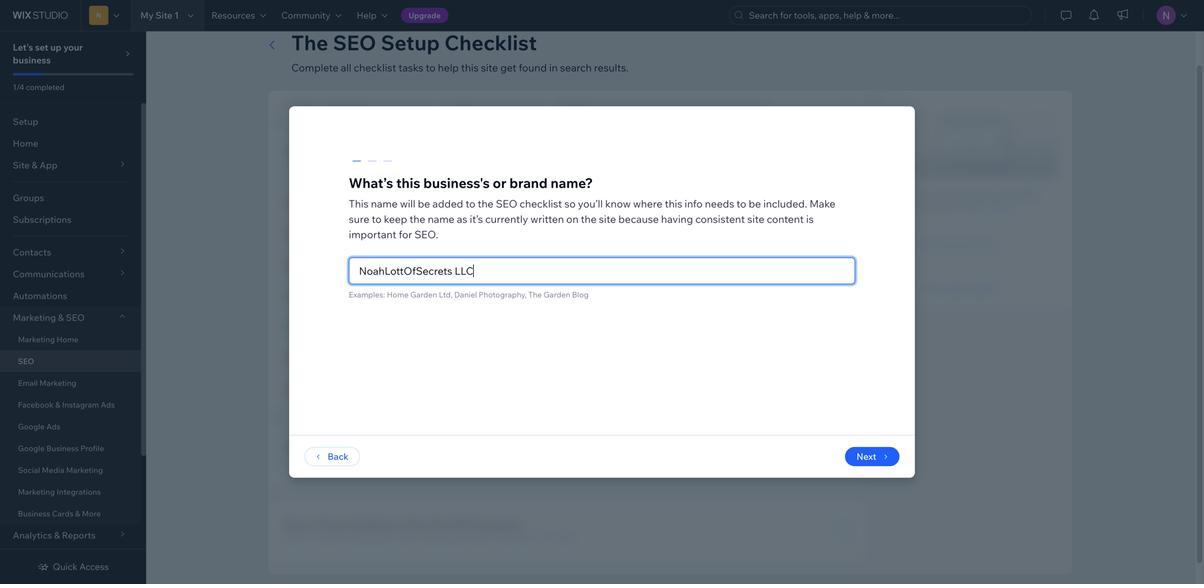 Task type: vqa. For each thing, say whether or not it's contained in the screenshot.
the Thursday, February 8, 2024 cell
no



Task type: locate. For each thing, give the bounding box(es) containing it.
results. inside step 2: optimize the site pages for search engines complete these tasks to make the site pages easier to find in search results.
[[568, 456, 598, 468]]

marketing for home
[[18, 335, 55, 345]]

0 horizontal spatial tasks
[[353, 456, 374, 468]]

0 horizontal spatial search
[[499, 146, 533, 159]]

seo
[[333, 30, 376, 55], [952, 189, 971, 200], [496, 198, 518, 210], [918, 240, 937, 251], [600, 257, 624, 271], [691, 279, 710, 291], [949, 283, 968, 294], [66, 312, 85, 324], [18, 357, 34, 367], [454, 519, 475, 531], [284, 533, 303, 544]]

can right it
[[500, 533, 515, 544]]

your inside let's set up your business
[[63, 42, 83, 53]]

0 vertical spatial search
[[560, 61, 592, 74]]

0 vertical spatial site.
[[941, 200, 958, 212]]

1 horizontal spatial garden
[[544, 290, 571, 300]]

1 horizontal spatial or
[[493, 175, 507, 192]]

find down engines
[[510, 456, 527, 468]]

home down setup link
[[13, 138, 38, 149]]

1 vertical spatial site.
[[561, 533, 578, 544]]

how
[[917, 189, 935, 200]]

0 vertical spatial tasks
[[399, 61, 424, 74]]

ads right instagram
[[101, 401, 115, 410]]

1 vertical spatial the
[[529, 290, 542, 300]]

the
[[292, 30, 328, 55], [529, 290, 542, 300]]

or down the essential
[[493, 175, 507, 192]]

on inside step 3: keep building on this site's seo progress seo is a work in progress. learn more about what it can do for this site.
[[391, 519, 404, 531]]

more
[[419, 533, 441, 544]]

garden left "ltd,"
[[411, 290, 437, 300]]

2 vertical spatial step
[[284, 519, 307, 531]]

to left make
[[376, 456, 385, 468]]

hire
[[918, 283, 935, 294]]

2 horizontal spatial search
[[719, 99, 744, 109]]

email marketing
[[18, 379, 76, 388]]

is
[[806, 213, 814, 226], [305, 533, 311, 544]]

0 horizontal spatial name
[[352, 99, 373, 109]]

to up important
[[372, 213, 382, 226]]

1 vertical spatial results.
[[568, 456, 598, 468]]

daniel
[[454, 290, 477, 300]]

on inside what's this business's or brand name? this name will be added to the seo checklist so you'll know where this info needs to be included. make sure to keep the name as it's currently written on the site because having consistent site content is important for seo.
[[567, 213, 579, 226]]

1 vertical spatial checklist
[[1001, 189, 1039, 200]]

found up people on the top right of page
[[707, 257, 739, 271]]

on down the you'll at the top of page
[[567, 213, 579, 226]]

0 horizontal spatial checklist
[[354, 61, 396, 74]]

0 vertical spatial step
[[284, 146, 307, 159]]

1 vertical spatial help
[[284, 160, 304, 171]]

name up "step 1: get the homepage ready for google search" heading
[[411, 99, 432, 109]]

step left 2:
[[284, 442, 307, 455]]

0 horizontal spatial home
[[13, 138, 38, 149]]

sure
[[349, 213, 370, 226]]

set
[[35, 42, 48, 53]]

1 vertical spatial pages
[[445, 456, 470, 468]]

community
[[281, 10, 331, 21]]

1 horizontal spatial :
[[476, 99, 478, 109]]

0 vertical spatial help
[[438, 61, 459, 74]]

step inside step 3: keep building on this site's seo progress seo is a work in progress. learn more about what it can do for this site.
[[284, 519, 307, 531]]

the inside see how the seo setup checklist helps this site.
[[937, 189, 950, 200]]

home down marketing & seo popup button at the bottom of page
[[57, 335, 78, 345]]

so
[[565, 198, 576, 210], [712, 279, 722, 291]]

0 vertical spatial the
[[292, 30, 328, 55]]

as
[[457, 213, 468, 226]]

business right keywords
[[597, 99, 629, 109]]

the right get
[[340, 146, 356, 159]]

0 vertical spatial help
[[357, 10, 377, 21]]

0 vertical spatial is
[[806, 213, 814, 226]]

0 horizontal spatial garden
[[411, 290, 437, 300]]

in up keywords
[[549, 61, 558, 74]]

keep
[[321, 519, 346, 531]]

1 vertical spatial find
[[510, 456, 527, 468]]

these left the essential
[[472, 160, 496, 171]]

1 horizontal spatial term
[[746, 99, 764, 109]]

location left keywords
[[514, 99, 545, 109]]

1 vertical spatial home
[[387, 290, 409, 300]]

step
[[284, 146, 307, 159], [284, 442, 307, 455], [284, 519, 307, 531]]

& inside popup button
[[58, 312, 64, 324]]

1 vertical spatial name
[[428, 213, 455, 226]]

ads
[[101, 401, 115, 410], [46, 422, 60, 432]]

this inside see how the seo setup checklist helps this site.
[[923, 200, 939, 212]]

head
[[570, 279, 591, 291]]

2 step from the top
[[284, 442, 307, 455]]

photography,
[[479, 290, 527, 300]]

checklist up written
[[520, 198, 562, 210]]

get
[[501, 61, 517, 74], [306, 160, 320, 171], [686, 257, 704, 271], [547, 279, 561, 291]]

1 horizontal spatial a
[[563, 279, 568, 291]]

setup inside see how the seo setup checklist helps this site.
[[973, 189, 998, 200]]

1 vertical spatial a
[[313, 533, 318, 544]]

0 horizontal spatial term
[[658, 99, 676, 109]]

search left 2
[[719, 99, 744, 109]]

in
[[549, 61, 558, 74], [529, 456, 536, 468], [343, 533, 350, 544]]

step inside step 2: optimize the site pages for search engines complete these tasks to make the site pages easier to find in search results.
[[284, 442, 307, 455]]

1 vertical spatial complete
[[284, 456, 325, 468]]

this down get
[[322, 160, 337, 171]]

this
[[349, 198, 369, 210]]

0 vertical spatial checklist
[[354, 61, 396, 74]]

a
[[563, 279, 568, 291], [313, 533, 318, 544]]

seo learning hub link
[[918, 240, 995, 251]]

name right brand
[[352, 99, 373, 109]]

the inside the seo setup checklist complete all checklist tasks to help this site get found in search results.
[[292, 30, 328, 55]]

0 horizontal spatial these
[[327, 456, 351, 468]]

automations
[[13, 291, 67, 302]]

home for examples: home garden ltd, daniel photography, the garden blog
[[387, 290, 409, 300]]

included.
[[764, 198, 808, 210]]

found up what's
[[356, 160, 381, 171]]

tasks inside step 2: optimize the site pages for search engines complete these tasks to make the site pages easier to find in search results.
[[353, 456, 374, 468]]

online
[[383, 160, 408, 171]]

2 vertical spatial on
[[391, 519, 404, 531]]

2 vertical spatial in
[[343, 533, 350, 544]]

: for keywords
[[594, 99, 596, 109]]

0 horizontal spatial be
[[418, 198, 430, 210]]

a left head
[[563, 279, 568, 291]]

0 horizontal spatial can
[[500, 533, 515, 544]]

profile
[[80, 444, 104, 454]]

1 vertical spatial can
[[500, 533, 515, 544]]

info
[[685, 198, 703, 210]]

be left included.
[[749, 198, 761, 210]]

google up completing
[[460, 146, 496, 159]]

search inside step 1: get the homepage ready for google search help get this site found online by completing these essential tasks.
[[499, 146, 533, 159]]

1 vertical spatial found
[[356, 160, 381, 171]]

with
[[615, 279, 633, 291]]

for inside step 1: get the homepage ready for google search help get this site found online by completing these essential tasks.
[[444, 146, 458, 159]]

site up location : business location
[[481, 61, 498, 74]]

location
[[444, 99, 476, 109], [514, 99, 545, 109]]

google ads
[[18, 422, 60, 432]]

site right make
[[428, 456, 443, 468]]

upgrade
[[409, 11, 441, 20]]

1 vertical spatial or
[[493, 175, 507, 192]]

quick
[[53, 562, 77, 573]]

tasks
[[399, 61, 424, 74], [353, 456, 374, 468]]

step for step 3: keep building on this site's seo progress
[[284, 519, 307, 531]]

term left 1,
[[658, 99, 676, 109]]

name
[[371, 198, 398, 210], [428, 213, 455, 226]]

term left 2
[[746, 99, 764, 109]]

&
[[58, 312, 64, 324], [55, 401, 60, 410], [75, 510, 80, 519]]

0 vertical spatial complete
[[292, 61, 339, 74]]

seo up the all
[[333, 30, 376, 55]]

checklist up location : business location
[[445, 30, 537, 55]]

it's
[[470, 213, 483, 226]]

0 vertical spatial checklist
[[445, 30, 537, 55]]

seo.
[[415, 228, 438, 241]]

this up location : business location
[[461, 61, 479, 74]]

step 3: keep building on this site's seo progress heading
[[284, 517, 578, 533]]

location down the seo setup checklist complete all checklist tasks to help this site get found in search results.
[[444, 99, 476, 109]]

2 vertical spatial home
[[57, 335, 78, 345]]

0 horizontal spatial your
[[63, 42, 83, 53]]

in down engines
[[529, 456, 536, 468]]

complete inside the seo setup checklist complete all checklist tasks to help this site get found in search results.
[[292, 61, 339, 74]]

ltd,
[[439, 290, 453, 300]]

tasks down optimize on the bottom of page
[[353, 456, 374, 468]]

2 location from the left
[[514, 99, 545, 109]]

seo left learning
[[918, 240, 937, 251]]

checklist
[[354, 61, 396, 74], [520, 198, 562, 210]]

0 vertical spatial in
[[549, 61, 558, 74]]

name down 'added'
[[428, 213, 455, 226]]

: for location
[[476, 99, 478, 109]]

1 vertical spatial help
[[509, 279, 527, 291]]

name
[[352, 99, 373, 109], [411, 99, 432, 109]]

in inside the seo setup checklist complete all checklist tasks to help this site get found in search results.
[[549, 61, 558, 74]]

these down optimize on the bottom of page
[[327, 456, 351, 468]]

marketing inside popup button
[[13, 312, 56, 324]]

your right the "up"
[[63, 42, 83, 53]]

name up keep
[[371, 198, 398, 210]]

more
[[82, 510, 101, 519]]

for left engines
[[438, 442, 453, 455]]

1 : from the left
[[373, 99, 375, 109]]

0 vertical spatial ads
[[101, 401, 115, 410]]

setup
[[381, 30, 440, 55], [13, 116, 38, 127], [973, 189, 998, 200]]

0 horizontal spatial location
[[444, 99, 476, 109]]

setup inside the seo setup checklist complete all checklist tasks to help this site get found in search results.
[[381, 30, 440, 55]]

1 horizontal spatial found
[[519, 61, 547, 74]]

complete
[[292, 61, 339, 74], [284, 456, 325, 468]]

is down the make
[[806, 213, 814, 226]]

business up homepage
[[377, 99, 409, 109]]

checklist inside the seo setup checklist complete all checklist tasks to help this site get found in search results.
[[445, 30, 537, 55]]

get down '1:'
[[306, 160, 320, 171]]

an
[[937, 283, 947, 294]]

1 horizontal spatial checklist
[[1001, 189, 1039, 200]]

1 vertical spatial step
[[284, 442, 307, 455]]

1
[[174, 10, 179, 21]]

0 horizontal spatial in
[[343, 533, 350, 544]]

be right will
[[418, 198, 430, 210]]

1 horizontal spatial find
[[772, 279, 789, 291]]

:
[[373, 99, 375, 109], [476, 99, 478, 109], [594, 99, 596, 109]]

these inside step 2: optimize the site pages for search engines complete these tasks to make the site pages easier to find in search results.
[[327, 456, 351, 468]]

2 vertical spatial setup
[[973, 189, 998, 200]]

1:12 button
[[899, 110, 1057, 177]]

1 step from the top
[[284, 146, 307, 159]]

this down how in the right of the page
[[923, 200, 939, 212]]

0 horizontal spatial ads
[[46, 422, 60, 432]]

so inside what's this business's or brand name? this name will be added to the seo checklist so you'll know where this info needs to be included. make sure to keep the name as it's currently written on the site because having consistent site content is important for seo.
[[565, 198, 576, 210]]

3 : from the left
[[594, 99, 596, 109]]

pages up make
[[406, 442, 436, 455]]

0 horizontal spatial a
[[313, 533, 318, 544]]

2 horizontal spatial found
[[707, 257, 739, 271]]

0 vertical spatial these
[[472, 160, 496, 171]]

0 horizontal spatial pages
[[406, 442, 436, 455]]

this up having
[[665, 198, 683, 210]]

step left '3:' at the left of page
[[284, 519, 307, 531]]

0 horizontal spatial on
[[391, 519, 404, 531]]

1 horizontal spatial setup
[[381, 30, 440, 55]]

step left '1:'
[[284, 146, 307, 159]]

1 horizontal spatial ads
[[101, 401, 115, 410]]

tasks down upgrade
[[399, 61, 424, 74]]

checklist up video
[[1001, 189, 1039, 200]]

all
[[341, 61, 352, 74]]

for up completing
[[444, 146, 458, 159]]

2 : from the left
[[476, 99, 478, 109]]

setup up watch video
[[973, 189, 998, 200]]

marketing up integrations
[[66, 466, 103, 476]]

Search for tools, apps, help & more... field
[[745, 6, 1028, 24]]

step inside step 1: get the homepage ready for google search help get this site found online by completing these essential tasks.
[[284, 146, 307, 159]]

so left the you'll at the top of page
[[565, 198, 576, 210]]

1 vertical spatial your
[[573, 257, 598, 271]]

1 horizontal spatial be
[[749, 198, 761, 210]]

the right photography,
[[529, 290, 542, 300]]

3:
[[309, 519, 318, 531]]

these
[[472, 160, 496, 171], [327, 456, 351, 468]]

n
[[96, 11, 101, 19]]

seo inside see how the seo setup checklist helps this site.
[[952, 189, 971, 200]]

search left 1,
[[631, 99, 656, 109]]

garden left blog
[[544, 290, 571, 300]]

1 horizontal spatial pages
[[445, 456, 470, 468]]

by
[[410, 160, 421, 171]]

setup down 'upgrade' button
[[381, 30, 440, 55]]

marketing integrations link
[[0, 482, 141, 504]]

can right people on the top right of page
[[755, 279, 770, 291]]

2 horizontal spatial in
[[549, 61, 558, 74]]

0 vertical spatial on
[[567, 213, 579, 226]]

for inside step 3: keep building on this site's seo progress seo is a work in progress. learn more about what it can do for this site.
[[530, 533, 542, 544]]

0 horizontal spatial :
[[373, 99, 375, 109]]

step for step 1: get the homepage ready for google search
[[284, 146, 307, 159]]

1 vertical spatial tasks
[[353, 456, 374, 468]]

2 vertical spatial search
[[538, 456, 566, 468]]

complete down 2:
[[284, 456, 325, 468]]

your up head
[[573, 257, 598, 271]]

on up learn
[[391, 519, 404, 531]]

0 horizontal spatial so
[[565, 198, 576, 210]]

journey
[[627, 257, 669, 271]]

marketing down social
[[18, 488, 55, 497]]

to up we'll help you get a head start with the basics of seo so people can find this site online.
[[671, 257, 683, 271]]

on up people on the top right of page
[[742, 257, 756, 271]]

seo down automations link
[[66, 312, 85, 324]]

cards
[[52, 510, 73, 519]]

this down by
[[396, 175, 421, 192]]

to
[[426, 61, 436, 74], [466, 198, 476, 210], [737, 198, 747, 210], [372, 213, 382, 226], [671, 257, 683, 271], [376, 456, 385, 468], [500, 456, 508, 468]]

a down '3:' at the left of page
[[313, 533, 318, 544]]

seo inside what's this business's or brand name? this name will be added to the seo checklist so you'll know where this info needs to be included. make sure to keep the name as it's currently written on the site because having consistent site content is important for seo.
[[496, 198, 518, 210]]

search up the essential
[[499, 146, 533, 159]]

1 vertical spatial search
[[455, 442, 488, 455]]

None field
[[355, 258, 849, 284]]

1 name from the left
[[352, 99, 373, 109]]

can inside step 3: keep building on this site's seo progress seo is a work in progress. learn more about what it can do for this site.
[[500, 533, 515, 544]]

watch
[[960, 200, 987, 212]]

1 horizontal spatial home
[[57, 335, 78, 345]]

1 horizontal spatial your
[[573, 257, 598, 271]]

1 horizontal spatial name
[[411, 99, 432, 109]]

to down upgrade
[[426, 61, 436, 74]]

back
[[328, 452, 349, 463]]

3 step from the top
[[284, 519, 307, 531]]

social media marketing link
[[0, 460, 141, 482]]

so left people on the top right of page
[[712, 279, 722, 291]]

about
[[443, 533, 468, 544]]

0 vertical spatial setup
[[381, 30, 440, 55]]

1 horizontal spatial these
[[472, 160, 496, 171]]

1 horizontal spatial can
[[755, 279, 770, 291]]

groups
[[13, 192, 44, 204]]

found inside step 1: get the homepage ready for google search help get this site found online by completing these essential tasks.
[[356, 160, 381, 171]]

0 vertical spatial so
[[565, 198, 576, 210]]

checklist right the all
[[354, 61, 396, 74]]

0 horizontal spatial setup
[[13, 116, 38, 127]]

this inside the seo setup checklist complete all checklist tasks to help this site get found in search results.
[[461, 61, 479, 74]]

0 vertical spatial home
[[13, 138, 38, 149]]

site
[[156, 10, 172, 21]]

1 be from the left
[[418, 198, 430, 210]]

setup down the 1/4
[[13, 116, 38, 127]]

keywords
[[557, 99, 594, 109]]

get up location : business location
[[501, 61, 517, 74]]

seo inside popup button
[[66, 312, 85, 324]]

1 horizontal spatial location
[[514, 99, 545, 109]]

the
[[340, 146, 356, 159], [937, 189, 950, 200], [478, 198, 494, 210], [410, 213, 426, 226], [581, 213, 597, 226], [635, 279, 649, 291], [367, 442, 384, 455], [412, 456, 425, 468]]

business's
[[424, 175, 490, 192]]

in right work
[[343, 533, 350, 544]]

1 vertical spatial on
[[742, 257, 756, 271]]

site inside the seo setup checklist complete all checklist tasks to help this site get found in search results.
[[481, 61, 498, 74]]

found inside the seo setup checklist complete all checklist tasks to help this site get found in search results.
[[519, 61, 547, 74]]

found up location : business location
[[519, 61, 547, 74]]

0 horizontal spatial find
[[510, 456, 527, 468]]

or
[[318, 99, 326, 109], [493, 175, 507, 192]]

quick access button
[[37, 562, 109, 573]]

& right facebook
[[55, 401, 60, 410]]

a inside step 3: keep building on this site's seo progress seo is a work in progress. learn more about what it can do for this site.
[[313, 533, 318, 544]]

0 vertical spatial results.
[[594, 61, 629, 74]]

on
[[567, 213, 579, 226], [742, 257, 756, 271], [391, 519, 404, 531]]

tasks inside the seo setup checklist complete all checklist tasks to help this site get found in search results.
[[399, 61, 424, 74]]

1 vertical spatial these
[[327, 456, 351, 468]]

garden
[[411, 290, 437, 300], [544, 290, 571, 300]]

1 vertical spatial in
[[529, 456, 536, 468]]

results. inside the seo setup checklist complete all checklist tasks to help this site get found in search results.
[[594, 61, 629, 74]]

what's
[[349, 175, 393, 192]]

marketing for &
[[13, 312, 56, 324]]

find right people on the top right of page
[[772, 279, 789, 291]]

1 horizontal spatial name
[[428, 213, 455, 226]]

is inside what's this business's or brand name? this name will be added to the seo checklist so you'll know where this info needs to be included. make sure to keep the name as it's currently written on the site because having consistent site content is important for seo.
[[806, 213, 814, 226]]

examples: home garden ltd, daniel photography, the garden blog
[[349, 290, 589, 300]]

examples:
[[349, 290, 385, 300]]

complete left the all
[[292, 61, 339, 74]]

home right examples:
[[387, 290, 409, 300]]

0 horizontal spatial name
[[371, 198, 398, 210]]

business right 1,
[[685, 99, 717, 109]]

for right do at the left of page
[[530, 533, 542, 544]]



Task type: describe. For each thing, give the bounding box(es) containing it.
the up it's
[[478, 198, 494, 210]]

the up seo.
[[410, 213, 426, 226]]

checklist inside the seo setup checklist complete all checklist tasks to help this site get found in search results.
[[354, 61, 396, 74]]

2 vertical spatial &
[[75, 510, 80, 519]]

sidebar element
[[0, 31, 146, 585]]

get right you
[[547, 279, 561, 291]]

consistent
[[696, 213, 745, 226]]

groups link
[[0, 187, 141, 209]]

step 1: get the homepage ready for google search help get this site found online by completing these essential tasks.
[[284, 146, 561, 171]]

back button
[[305, 448, 360, 467]]

is inside step 3: keep building on this site's seo progress seo is a work in progress. learn more about what it can do for this site.
[[305, 533, 311, 544]]

n button
[[81, 0, 131, 31]]

home for marketing home
[[57, 335, 78, 345]]

get
[[320, 146, 338, 159]]

completed
[[26, 82, 65, 92]]

help inside step 1: get the homepage ready for google search help get this site found online by completing these essential tasks.
[[284, 160, 304, 171]]

to up it's
[[466, 198, 476, 210]]

site down the know
[[599, 213, 616, 226]]

start
[[542, 257, 570, 271]]

we'll help you get a head start with the basics of seo so people can find this site online.
[[487, 279, 854, 291]]

facebook
[[18, 401, 54, 410]]

marketing & seo button
[[0, 307, 141, 329]]

upgrade button
[[401, 8, 449, 23]]

brand
[[328, 99, 350, 109]]

marketing for integrations
[[18, 488, 55, 497]]

1/4 completed
[[13, 82, 65, 92]]

business down the seo setup checklist complete all checklist tasks to help this site get found in search results.
[[480, 99, 512, 109]]

quick access
[[53, 562, 109, 573]]

in inside step 2: optimize the site pages for search engines complete these tasks to make the site pages easier to find in search results.
[[529, 456, 536, 468]]

google down content
[[759, 257, 799, 271]]

business left cards
[[18, 510, 50, 519]]

google inside step 1: get the homepage ready for google search help get this site found online by completing these essential tasks.
[[460, 146, 496, 159]]

having
[[661, 213, 693, 226]]

you'll
[[578, 198, 603, 210]]

easier
[[472, 456, 498, 468]]

make
[[387, 456, 410, 468]]

site. inside step 3: keep building on this site's seo progress seo is a work in progress. learn more about what it can do for this site.
[[561, 533, 578, 544]]

seo left work
[[284, 533, 303, 544]]

google ads link
[[0, 416, 141, 438]]

step 1: get the homepage ready for google search heading
[[284, 145, 561, 160]]

we'll
[[487, 279, 507, 291]]

needs
[[705, 198, 735, 210]]

to inside the seo setup checklist complete all checklist tasks to help this site get found in search results.
[[426, 61, 436, 74]]

tasks.
[[537, 160, 561, 171]]

learn
[[394, 533, 417, 544]]

2
[[766, 99, 770, 109]]

the right with in the top right of the page
[[635, 279, 649, 291]]

important
[[349, 228, 397, 241]]

for inside step 2: optimize the site pages for search engines complete these tasks to make the site pages easier to find in search results.
[[438, 442, 453, 455]]

google down facebook
[[18, 422, 45, 432]]

0 vertical spatial a
[[563, 279, 568, 291]]

marketing integrations
[[18, 488, 101, 497]]

keywords : business search term 1, business search term 2
[[557, 99, 770, 109]]

complete inside step 2: optimize the site pages for search engines complete these tasks to make the site pages easier to find in search results.
[[284, 456, 325, 468]]

people
[[724, 279, 753, 291]]

where
[[633, 198, 663, 210]]

my
[[140, 10, 154, 21]]

email marketing link
[[0, 373, 141, 394]]

work
[[320, 533, 341, 544]]

business up social media marketing
[[46, 444, 79, 454]]

checklist inside see how the seo setup checklist helps this site.
[[1001, 189, 1039, 200]]

social
[[18, 466, 40, 476]]

& for instagram
[[55, 401, 60, 410]]

google business profile link
[[0, 438, 141, 460]]

ready
[[413, 146, 441, 159]]

1 term from the left
[[658, 99, 676, 109]]

step for step 2: optimize the site pages for search engines
[[284, 442, 307, 455]]

site's
[[427, 519, 451, 531]]

business
[[13, 55, 51, 66]]

2 name from the left
[[411, 99, 432, 109]]

in inside step 3: keep building on this site's seo progress seo is a work in progress. learn more about what it can do for this site.
[[343, 533, 350, 544]]

& for seo
[[58, 312, 64, 324]]

help inside button
[[357, 10, 377, 21]]

google business profile
[[18, 444, 104, 454]]

search inside the seo setup checklist complete all checklist tasks to help this site get found in search results.
[[560, 61, 592, 74]]

start
[[593, 279, 613, 291]]

step 2: optimize the site pages for search engines heading
[[284, 441, 598, 456]]

name?
[[551, 175, 593, 192]]

seo up email
[[18, 357, 34, 367]]

0 vertical spatial find
[[772, 279, 789, 291]]

marketing up facebook & instagram ads
[[40, 379, 76, 388]]

site up make
[[386, 442, 404, 455]]

setup link
[[0, 111, 141, 133]]

0 vertical spatial can
[[755, 279, 770, 291]]

will
[[400, 198, 416, 210]]

site left content
[[748, 213, 765, 226]]

2 vertical spatial found
[[707, 257, 739, 271]]

help inside the seo setup checklist complete all checklist tasks to help this site get found in search results.
[[438, 61, 459, 74]]

seo up about
[[454, 519, 475, 531]]

1 horizontal spatial help
[[509, 279, 527, 291]]

my site 1
[[140, 10, 179, 21]]

next button
[[845, 448, 900, 467]]

see
[[899, 189, 915, 200]]

location : business location
[[444, 99, 545, 109]]

get inside the seo setup checklist complete all checklist tasks to help this site get found in search results.
[[501, 61, 517, 74]]

2 be from the left
[[749, 198, 761, 210]]

this right do at the left of page
[[544, 533, 559, 544]]

these inside step 1: get the homepage ready for google search help get this site found online by completing these essential tasks.
[[472, 160, 496, 171]]

seo right an
[[949, 283, 968, 294]]

get up of
[[686, 257, 704, 271]]

google up social
[[18, 444, 45, 454]]

next
[[857, 452, 877, 463]]

watch video
[[960, 200, 1013, 212]]

1 vertical spatial ads
[[46, 422, 60, 432]]

subscriptions link
[[0, 209, 141, 231]]

progress
[[478, 519, 522, 531]]

optimize
[[320, 442, 365, 455]]

watch video link
[[960, 200, 1013, 212]]

brand
[[510, 175, 548, 192]]

this up learn
[[406, 519, 424, 531]]

added
[[433, 198, 463, 210]]

found for the
[[356, 160, 381, 171]]

1:
[[309, 146, 317, 159]]

this left the online. at the top of page
[[791, 279, 807, 291]]

site inside step 1: get the homepage ready for google search help get this site found online by completing these essential tasks.
[[339, 160, 354, 171]]

the inside step 1: get the homepage ready for google search help get this site found online by completing these essential tasks.
[[340, 146, 356, 159]]

1 horizontal spatial the
[[529, 290, 542, 300]]

site. inside see how the seo setup checklist helps this site.
[[941, 200, 958, 212]]

seo inside the seo setup checklist complete all checklist tasks to help this site get found in search results.
[[333, 30, 376, 55]]

1 garden from the left
[[411, 290, 437, 300]]

1:12
[[1030, 154, 1046, 165]]

or inside what's this business's or brand name? this name will be added to the seo checklist so you'll know where this info needs to be included. make sure to keep the name as it's currently written on the site because having consistent site content is important for seo.
[[493, 175, 507, 192]]

know
[[605, 198, 631, 210]]

blog
[[572, 290, 589, 300]]

it
[[492, 533, 498, 544]]

2 garden from the left
[[544, 290, 571, 300]]

2 term from the left
[[746, 99, 764, 109]]

start your seo journey to get found on google
[[542, 257, 799, 271]]

media
[[42, 466, 64, 476]]

let's
[[13, 42, 33, 53]]

the right make
[[412, 456, 425, 468]]

find inside step 2: optimize the site pages for search engines complete these tasks to make the site pages easier to find in search results.
[[510, 456, 527, 468]]

the right optimize on the bottom of page
[[367, 442, 384, 455]]

checklist inside what's this business's or brand name? this name will be added to the seo checklist so you'll know where this info needs to be included. make sure to keep the name as it's currently written on the site because having consistent site content is important for seo.
[[520, 198, 562, 210]]

site left the online. at the top of page
[[809, 279, 824, 291]]

the down the you'll at the top of page
[[581, 213, 597, 226]]

video
[[989, 200, 1013, 212]]

seo right of
[[691, 279, 710, 291]]

see how the seo setup checklist helps this site.
[[899, 189, 1039, 212]]

this inside step 1: get the homepage ready for google search help get this site found online by completing these essential tasks.
[[322, 160, 337, 171]]

2 horizontal spatial on
[[742, 257, 756, 271]]

for inside what's this business's or brand name? this name will be added to the seo checklist so you'll know where this info needs to be included. make sure to keep the name as it's currently written on the site because having consistent site content is important for seo.
[[399, 228, 412, 241]]

subscriptions
[[13, 214, 71, 225]]

engines
[[490, 442, 529, 455]]

seo up start
[[600, 257, 624, 271]]

to right needs
[[737, 198, 747, 210]]

0 horizontal spatial or
[[318, 99, 326, 109]]

essential
[[498, 160, 535, 171]]

setup inside setup link
[[13, 116, 38, 127]]

hub
[[978, 240, 995, 251]]

0 vertical spatial name
[[371, 198, 398, 210]]

found for checklist
[[519, 61, 547, 74]]

0 vertical spatial pages
[[406, 442, 436, 455]]

help button
[[349, 0, 395, 31]]

content
[[767, 213, 804, 226]]

automations link
[[0, 285, 141, 307]]

to down engines
[[500, 456, 508, 468]]

1/4
[[13, 82, 24, 92]]

get inside step 1: get the homepage ready for google search help get this site found online by completing these essential tasks.
[[306, 160, 320, 171]]

2:
[[309, 442, 318, 455]]

business left brand
[[284, 99, 317, 109]]

1 location from the left
[[444, 99, 476, 109]]

1 horizontal spatial search
[[631, 99, 656, 109]]

progress.
[[352, 533, 392, 544]]

1 vertical spatial so
[[712, 279, 722, 291]]



